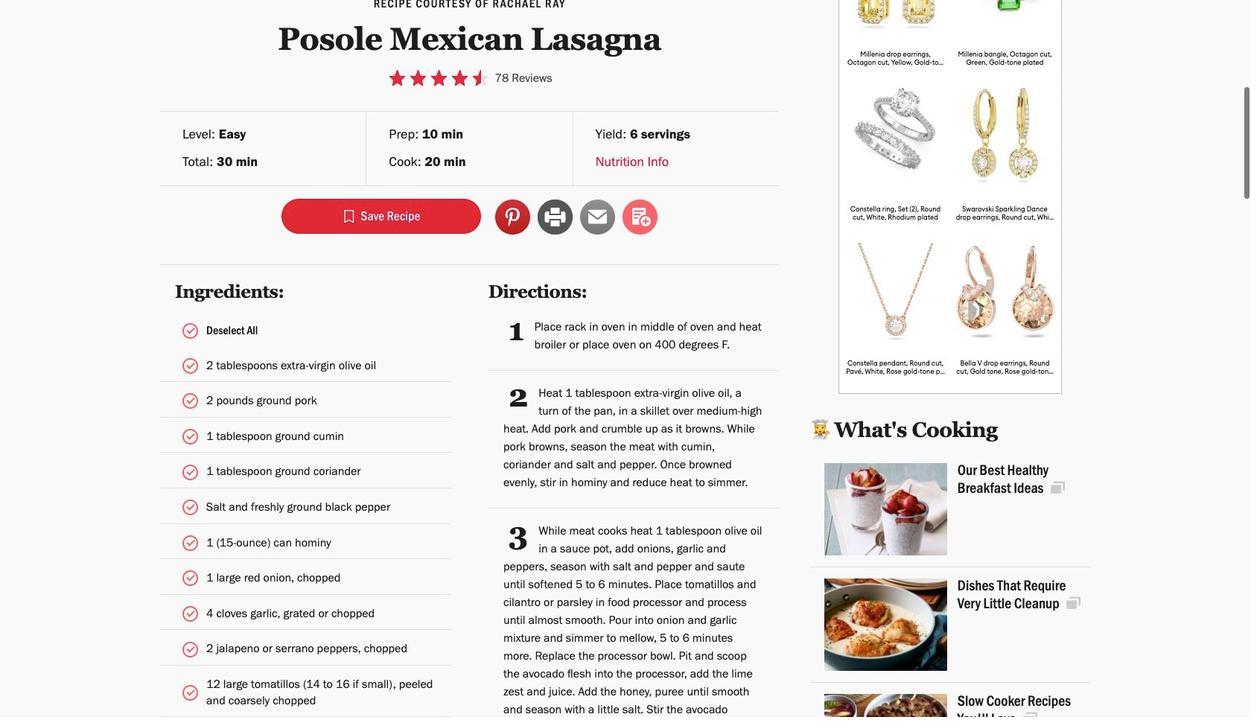 Task type: describe. For each thing, give the bounding box(es) containing it.
skillet chicken thighs with white wine butter sauce image
[[824, 579, 947, 671]]

our best healthy breakfast ideas image
[[824, 463, 947, 556]]

add to meal plan image
[[623, 200, 658, 235]]



Task type: vqa. For each thing, say whether or not it's contained in the screenshot.
bottom Policy
no



Task type: locate. For each thing, give the bounding box(es) containing it.
food network kitchen step by steps beauty slow cooker carnitas image
[[824, 694, 947, 717]]

advertisement element
[[838, 0, 1062, 394]]

print recipe image
[[538, 200, 573, 235]]



